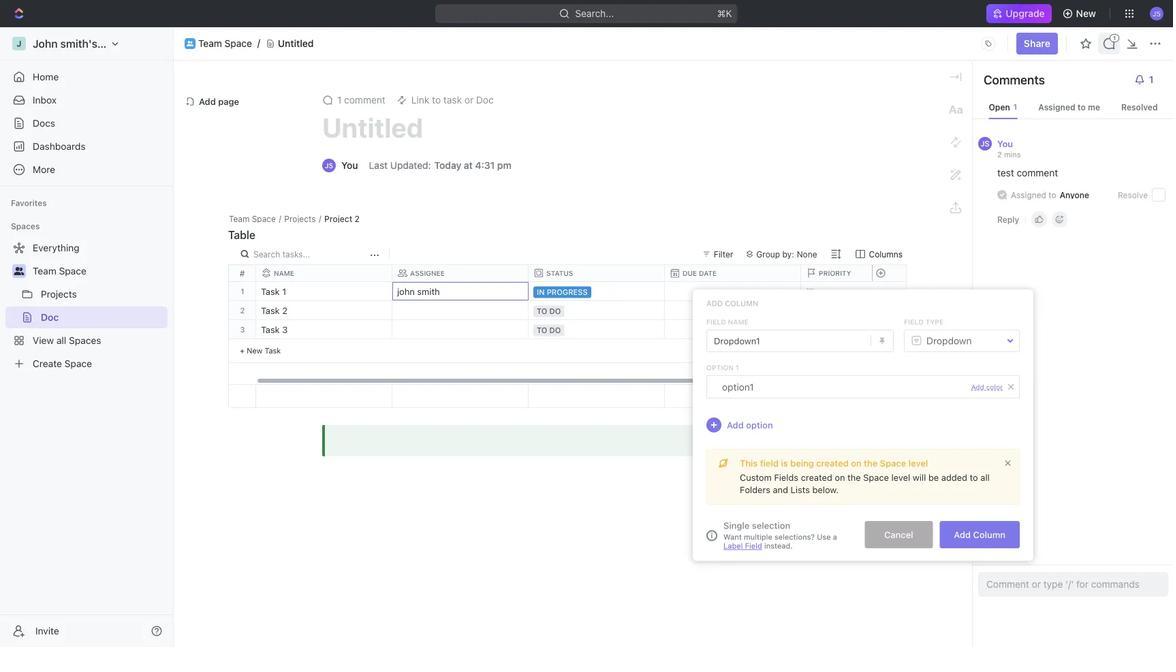 Task type: vqa. For each thing, say whether or not it's contained in the screenshot.
leftmost THE 3
yes



Task type: describe. For each thing, give the bounding box(es) containing it.
me
[[1088, 102, 1100, 112]]

test
[[997, 167, 1014, 178]]

today
[[434, 160, 461, 171]]

all inside view all spaces link
[[56, 335, 66, 346]]

fields
[[774, 472, 798, 483]]

john smith
[[397, 286, 440, 297]]

to do cell for task 3
[[529, 320, 665, 339]]

doc link
[[41, 307, 165, 328]]

1 2 3
[[240, 287, 245, 334]]

0 vertical spatial level
[[909, 458, 928, 468]]

add color
[[971, 383, 1003, 391]]

i
[[711, 531, 713, 540]]

doc inside sidebar navigation
[[41, 312, 59, 323]]

2 for task 2
[[282, 306, 287, 316]]

set priority image for 3
[[799, 321, 820, 341]]

doc inside dropdown button
[[476, 94, 494, 106]]

space inside team space / projects / project 2 table
[[252, 214, 276, 223]]

1 vertical spatial on
[[835, 472, 845, 483]]

filter
[[714, 249, 733, 259]]

task for task 1
[[261, 286, 280, 297]]

john
[[33, 37, 58, 50]]

filter button
[[697, 246, 739, 262]]

#
[[240, 268, 245, 278]]

link to task or doc
[[411, 94, 494, 106]]

Search tasks... text field
[[253, 245, 366, 264]]

create space link
[[5, 353, 165, 375]]

team space / projects / project 2 table
[[228, 214, 360, 241]]

add option
[[727, 420, 773, 430]]

add left color
[[971, 383, 984, 391]]

field name
[[706, 318, 749, 326]]

be
[[928, 472, 939, 483]]

add page
[[199, 96, 239, 107]]

new for new task
[[247, 346, 262, 355]]

columns button
[[846, 246, 907, 262]]

j
[[17, 39, 22, 48]]

tasks...
[[282, 249, 310, 259]]

priority button
[[801, 268, 937, 278]]

⌘k
[[717, 8, 732, 19]]

group by: none
[[756, 249, 817, 259]]

smith
[[417, 286, 440, 297]]

1 inside dropdown button
[[1149, 74, 1154, 85]]

reply
[[997, 215, 1019, 224]]

2 / from the left
[[319, 214, 321, 223]]

field for field type
[[904, 318, 924, 326]]

task 1
[[261, 286, 286, 297]]

team for the rightmost user group icon
[[198, 38, 222, 49]]

assignee column header
[[392, 265, 531, 281]]

1 vertical spatial untitled
[[322, 111, 423, 143]]

added
[[941, 472, 967, 483]]

everything link
[[5, 237, 165, 259]]

resolved
[[1121, 102, 1158, 112]]

create
[[33, 358, 62, 369]]

assigned for assigned to anyone
[[1011, 190, 1046, 200]]

share
[[1024, 38, 1050, 49]]

projects inside team space / projects / project 2 table
[[284, 214, 316, 223]]

new for new
[[1076, 8, 1096, 19]]

view
[[33, 335, 54, 346]]

0 vertical spatial created
[[816, 458, 849, 468]]

0 vertical spatial untitled
[[278, 38, 314, 49]]

dropdown
[[926, 335, 972, 346]]

add inside button
[[954, 530, 971, 540]]

js inside dropdown button
[[1153, 9, 1161, 17]]

1 vertical spatial created
[[801, 472, 832, 483]]

team space for team space link for user group icon within the sidebar navigation
[[33, 265, 86, 277]]

2 for you 2 mins
[[997, 150, 1002, 159]]

none
[[797, 249, 817, 259]]

want
[[723, 533, 742, 542]]

you 2 mins
[[997, 138, 1021, 159]]

new button
[[1057, 3, 1104, 25]]

1 / from the left
[[279, 214, 281, 223]]

1 horizontal spatial spaces
[[69, 335, 101, 346]]

search...
[[575, 8, 614, 19]]

mins
[[1004, 150, 1021, 159]]

by:
[[782, 249, 794, 259]]

2 for 1 2 3
[[240, 306, 245, 315]]

press space to select this row. row containing 1
[[229, 282, 256, 301]]

folders
[[740, 485, 770, 495]]

4:31
[[475, 160, 495, 171]]

group
[[756, 249, 780, 259]]

1 vertical spatial js
[[981, 139, 989, 148]]

team for user group icon within the sidebar navigation
[[33, 265, 56, 277]]

status
[[546, 269, 573, 277]]

task for task 2
[[261, 306, 280, 316]]

assignee
[[410, 269, 445, 277]]

sidebar navigation
[[0, 27, 176, 647]]

projects link
[[41, 283, 165, 305]]

you for you 2 mins
[[997, 138, 1013, 149]]

in progress
[[537, 288, 588, 297]]

lists
[[791, 485, 810, 495]]

search tasks...
[[253, 249, 310, 259]]

date
[[699, 269, 717, 277]]

to inside this field is being created on the space level custom fields created on the space level will be added to all folders and lists below.
[[970, 472, 978, 483]]

smith's
[[60, 37, 97, 50]]

assignee button
[[392, 268, 529, 278]]

1 inside "1 2 3"
[[241, 287, 244, 296]]

team space link for user group icon within the sidebar navigation
[[33, 260, 165, 282]]

2 inside team space / projects / project 2 table
[[355, 214, 360, 223]]

link to task or doc button
[[391, 91, 499, 110]]

more button
[[5, 159, 168, 181]]

inbox
[[33, 94, 57, 106]]

cancel button
[[865, 521, 933, 548]]

field
[[760, 458, 779, 468]]

set priority element for task 1
[[799, 283, 820, 303]]

do for task 2
[[549, 307, 561, 316]]

priority
[[819, 269, 851, 277]]

press space to select this row. row containing task 2
[[256, 301, 937, 322]]

dropdown button
[[905, 329, 1019, 353]]

a
[[833, 533, 837, 542]]

multiple
[[744, 533, 772, 542]]

user group image inside sidebar navigation
[[14, 267, 24, 275]]

field type
[[904, 318, 944, 326]]

1 vertical spatial dropdown menu image
[[665, 385, 800, 407]]

all inside this field is being created on the space level custom fields created on the space level will be added to all folders and lists below.
[[980, 472, 990, 483]]

comment for test comment
[[1017, 167, 1058, 178]]

in
[[537, 288, 545, 297]]

favorites button
[[5, 195, 52, 211]]

this field is being created on the space level custom fields created on the space level will be added to all folders and lists below.
[[740, 458, 990, 495]]

cell for 2
[[665, 301, 801, 319]]

1 inside press space to select this row. row
[[282, 286, 286, 297]]

1 horizontal spatial dropdown menu image
[[977, 33, 999, 54]]

Enter name... text field
[[706, 330, 894, 352]]

use
[[817, 533, 831, 542]]

press space to select this row. row containing 3
[[229, 320, 256, 339]]

everything
[[33, 242, 79, 253]]



Task type: locate. For each thing, give the bounding box(es) containing it.
doc up view
[[41, 312, 59, 323]]

add column up field name
[[706, 299, 758, 308]]

projects down everything
[[41, 288, 77, 300]]

team space down everything
[[33, 265, 86, 277]]

comment left the "link"
[[344, 94, 385, 106]]

0 vertical spatial new
[[1076, 8, 1096, 19]]

assigned to anyone
[[1011, 190, 1089, 200]]

2 left mins at the right top
[[997, 150, 1002, 159]]

1 vertical spatial team
[[229, 214, 250, 223]]

name column header
[[256, 265, 395, 281]]

0 vertical spatial dropdown menu image
[[977, 33, 999, 54]]

3 inside press space to select this row. row
[[282, 325, 288, 335]]

0 vertical spatial assigned
[[1038, 102, 1075, 112]]

0 horizontal spatial user group image
[[14, 267, 24, 275]]

/ up search tasks... at the top of the page
[[279, 214, 281, 223]]

all right view
[[56, 335, 66, 346]]

level
[[909, 458, 928, 468], [891, 472, 910, 483]]

add down "added"
[[954, 530, 971, 540]]

2 do from the top
[[549, 326, 561, 335]]

due date button
[[665, 269, 801, 278]]

press space to select this row. row containing task 1
[[256, 282, 937, 303]]

1 vertical spatial projects
[[41, 288, 77, 300]]

2 horizontal spatial field
[[904, 318, 924, 326]]

0 horizontal spatial the
[[847, 472, 861, 483]]

0 horizontal spatial /
[[279, 214, 281, 223]]

0 horizontal spatial you
[[341, 160, 358, 171]]

0 vertical spatial the
[[864, 458, 878, 468]]

favorites
[[11, 198, 47, 208]]

field left name at the right of page
[[706, 318, 726, 326]]

new down task 3
[[247, 346, 262, 355]]

3 down task 2 at the top left
[[282, 325, 288, 335]]

to do for task 3
[[537, 326, 561, 335]]

0 vertical spatial do
[[549, 307, 561, 316]]

1 horizontal spatial js
[[981, 139, 989, 148]]

type
[[926, 318, 944, 326]]

1 vertical spatial column
[[973, 530, 1005, 540]]

task
[[443, 94, 462, 106]]

0 horizontal spatial js
[[325, 161, 333, 169]]

will
[[913, 472, 926, 483]]

0 vertical spatial set priority image
[[799, 283, 820, 303]]

1 vertical spatial the
[[847, 472, 861, 483]]

1 comment
[[337, 94, 385, 106]]

on up below.
[[835, 472, 845, 483]]

team space link for the rightmost user group icon
[[198, 38, 252, 49]]

to do cell for task 2
[[529, 301, 665, 319]]

open
[[989, 102, 1010, 112]]

press space to select this row. row containing 2
[[229, 301, 256, 320]]

0 vertical spatial set priority element
[[799, 283, 820, 303]]

comment for 1 comment
[[344, 94, 385, 106]]

1 button
[[1129, 69, 1163, 91]]

do for task 3
[[549, 326, 561, 335]]

1 horizontal spatial field
[[745, 542, 762, 551]]

row group containing 1 2 3
[[229, 282, 256, 363]]

row group
[[229, 282, 256, 363], [256, 282, 937, 384], [872, 385, 906, 407]]

team inside sidebar navigation
[[33, 265, 56, 277]]

team space for team space link associated with the rightmost user group icon
[[198, 38, 252, 49]]

due date
[[683, 269, 717, 277]]

to do
[[537, 307, 561, 316], [537, 326, 561, 335]]

2 left task 2 at the top left
[[240, 306, 245, 315]]

1 horizontal spatial column
[[973, 530, 1005, 540]]

docs
[[33, 118, 55, 129]]

0 horizontal spatial dropdown menu image
[[665, 385, 800, 407]]

all right "added"
[[980, 472, 990, 483]]

0 horizontal spatial comment
[[344, 94, 385, 106]]

1 horizontal spatial doc
[[476, 94, 494, 106]]

1 to do cell from the top
[[529, 301, 665, 319]]

0 vertical spatial user group image
[[187, 41, 193, 46]]

tree
[[5, 237, 168, 375]]

0 horizontal spatial team
[[33, 265, 56, 277]]

js up 1 dropdown button
[[1153, 9, 1161, 17]]

team space inside sidebar navigation
[[33, 265, 86, 277]]

1 vertical spatial add column
[[954, 530, 1005, 540]]

1 vertical spatial comment
[[1017, 167, 1058, 178]]

to do cell
[[529, 301, 665, 319], [529, 320, 665, 339]]

1 horizontal spatial team space
[[198, 38, 252, 49]]

task down task 1
[[261, 306, 280, 316]]

1 horizontal spatial user group image
[[187, 41, 193, 46]]

comment up 'assigned to anyone'
[[1017, 167, 1058, 178]]

1 horizontal spatial all
[[980, 472, 990, 483]]

1 vertical spatial to do cell
[[529, 320, 665, 339]]

1 vertical spatial set priority image
[[799, 321, 820, 341]]

below.
[[812, 485, 839, 495]]

0 vertical spatial team space link
[[198, 38, 252, 49]]

last updated: today at 4:31 pm
[[369, 160, 511, 171]]

add up field name
[[706, 299, 723, 308]]

projects
[[284, 214, 316, 223], [41, 288, 77, 300]]

page
[[218, 96, 239, 107]]

updated:
[[390, 160, 431, 171]]

1 horizontal spatial comment
[[1017, 167, 1058, 178]]

1 vertical spatial do
[[549, 326, 561, 335]]

add column down "added"
[[954, 530, 1005, 540]]

2 to do cell from the top
[[529, 320, 665, 339]]

columns
[[869, 250, 903, 259]]

john smith cell
[[392, 282, 529, 300]]

Option name... text field
[[722, 376, 964, 398]]

2
[[997, 150, 1002, 159], [355, 214, 360, 223], [282, 306, 287, 316], [240, 306, 245, 315]]

0 vertical spatial comment
[[344, 94, 385, 106]]

being
[[790, 458, 814, 468]]

home
[[33, 71, 59, 82]]

press space to select this row. row
[[229, 282, 256, 301], [256, 282, 937, 303], [872, 282, 906, 301], [229, 301, 256, 320], [256, 301, 937, 322], [229, 320, 256, 339], [256, 320, 937, 341], [256, 385, 937, 408]]

1 horizontal spatial 3
[[282, 325, 288, 335]]

row group containing task 1
[[256, 282, 937, 384]]

1 horizontal spatial projects
[[284, 214, 316, 223]]

option
[[746, 420, 773, 430]]

task for task 3
[[261, 325, 280, 335]]

0 horizontal spatial 3
[[240, 325, 245, 334]]

team space link up page
[[198, 38, 252, 49]]

0 horizontal spatial new
[[247, 346, 262, 355]]

status column header
[[529, 265, 668, 281]]

1 horizontal spatial the
[[864, 458, 878, 468]]

name button
[[256, 268, 392, 278]]

2 to do from the top
[[537, 326, 561, 335]]

0 horizontal spatial doc
[[41, 312, 59, 323]]

field for field name
[[706, 318, 726, 326]]

level up the will
[[909, 458, 928, 468]]

link
[[411, 94, 429, 106]]

test comment
[[997, 167, 1058, 178]]

2 right the project
[[355, 214, 360, 223]]

name
[[274, 269, 294, 277]]

dashboards link
[[5, 136, 168, 157]]

grid containing task 1
[[229, 265, 937, 408]]

view all spaces
[[33, 335, 101, 346]]

to inside dropdown button
[[432, 94, 441, 106]]

dropdown menu image
[[977, 33, 999, 54], [665, 385, 800, 407]]

team space
[[198, 38, 252, 49], [33, 265, 86, 277]]

last
[[369, 160, 388, 171]]

column inside add column button
[[973, 530, 1005, 540]]

cell for 3
[[665, 320, 801, 339]]

0 horizontal spatial spaces
[[11, 221, 40, 231]]

team down everything
[[33, 265, 56, 277]]

status button
[[529, 268, 665, 278]]

docs link
[[5, 112, 168, 134]]

team inside team space / projects / project 2 table
[[229, 214, 250, 223]]

1 vertical spatial doc
[[41, 312, 59, 323]]

upgrade link
[[987, 4, 1052, 23]]

add left option
[[727, 420, 744, 430]]

1 vertical spatial assigned
[[1011, 190, 1046, 200]]

you inside you 2 mins
[[997, 138, 1013, 149]]

field left type
[[904, 318, 924, 326]]

1 vertical spatial all
[[980, 472, 990, 483]]

set priority image for 1
[[799, 283, 820, 303]]

doc right or
[[476, 94, 494, 106]]

task up task 2 at the top left
[[261, 286, 280, 297]]

john smith's workspace, , element
[[12, 37, 26, 50]]

set priority element for task 3
[[799, 321, 820, 341]]

0 vertical spatial to do
[[537, 307, 561, 316]]

project
[[324, 214, 352, 223]]

in progress cell
[[529, 282, 665, 300]]

1 horizontal spatial add column
[[954, 530, 1005, 540]]

1 inside open 1
[[1014, 103, 1017, 111]]

tree containing everything
[[5, 237, 168, 375]]

0 vertical spatial doc
[[476, 94, 494, 106]]

0 vertical spatial on
[[851, 458, 861, 468]]

0 vertical spatial team
[[198, 38, 222, 49]]

0 vertical spatial projects
[[284, 214, 316, 223]]

cancel
[[884, 530, 913, 540]]

1 to do from the top
[[537, 307, 561, 316]]

level left the will
[[891, 472, 910, 483]]

label
[[723, 542, 743, 551]]

cell
[[665, 282, 801, 300], [392, 301, 529, 319], [665, 301, 801, 319], [392, 320, 529, 339], [665, 320, 801, 339]]

1 horizontal spatial you
[[997, 138, 1013, 149]]

3
[[282, 325, 288, 335], [240, 325, 245, 334]]

task 3
[[261, 325, 288, 335]]

2 vertical spatial team
[[33, 265, 56, 277]]

tree inside sidebar navigation
[[5, 237, 168, 375]]

team space link
[[198, 38, 252, 49], [33, 260, 165, 282]]

2 set priority image from the top
[[799, 321, 820, 341]]

this
[[740, 458, 758, 468]]

to do for task 2
[[537, 307, 561, 316]]

you left last
[[341, 160, 358, 171]]

dropdown menu image down option 1
[[665, 385, 800, 407]]

inbox link
[[5, 89, 168, 111]]

single selection want multiple selections? use a label field instead.
[[723, 520, 837, 551]]

1 horizontal spatial team space link
[[198, 38, 252, 49]]

0 horizontal spatial add column
[[706, 299, 758, 308]]

task down task 2 at the top left
[[261, 325, 280, 335]]

assigned left me
[[1038, 102, 1075, 112]]

2 set priority element from the top
[[799, 321, 820, 341]]

field inside single selection want multiple selections? use a label field instead.
[[745, 542, 762, 551]]

open 1
[[989, 102, 1017, 112]]

1 horizontal spatial /
[[319, 214, 321, 223]]

spaces down favorites button
[[11, 221, 40, 231]]

custom
[[740, 472, 772, 483]]

at
[[464, 160, 473, 171]]

spaces up create space link
[[69, 335, 101, 346]]

projects up tasks...
[[284, 214, 316, 223]]

add left page
[[199, 96, 216, 107]]

cell for 1
[[665, 282, 801, 300]]

0 vertical spatial column
[[725, 299, 758, 308]]

/ left the project
[[319, 214, 321, 223]]

2 horizontal spatial team
[[229, 214, 250, 223]]

1 vertical spatial spaces
[[69, 335, 101, 346]]

1 horizontal spatial team
[[198, 38, 222, 49]]

dashboards
[[33, 141, 86, 152]]

assigned
[[1038, 102, 1075, 112], [1011, 190, 1046, 200]]

doc
[[476, 94, 494, 106], [41, 312, 59, 323]]

2 horizontal spatial js
[[1153, 9, 1161, 17]]

/
[[279, 214, 281, 223], [319, 214, 321, 223]]

comments
[[984, 72, 1045, 87]]

untitled
[[278, 38, 314, 49], [322, 111, 423, 143]]

team space up page
[[198, 38, 252, 49]]

john
[[397, 286, 415, 297]]

team up add page
[[198, 38, 222, 49]]

0 horizontal spatial team space link
[[33, 260, 165, 282]]

1 set priority image from the top
[[799, 283, 820, 303]]

press space to select this row. row containing task 3
[[256, 320, 937, 341]]

you up mins at the right top
[[997, 138, 1013, 149]]

pm
[[497, 160, 511, 171]]

1 horizontal spatial untitled
[[322, 111, 423, 143]]

2 inside you 2 mins
[[997, 150, 1002, 159]]

new task
[[247, 346, 281, 355]]

option
[[706, 364, 734, 372]]

js left last
[[325, 161, 333, 169]]

0 horizontal spatial untitled
[[278, 38, 314, 49]]

option 1
[[706, 364, 739, 372]]

0 horizontal spatial all
[[56, 335, 66, 346]]

anyone button
[[1056, 190, 1089, 200]]

new inside new button
[[1076, 8, 1096, 19]]

create space
[[33, 358, 92, 369]]

0 horizontal spatial field
[[706, 318, 726, 326]]

color
[[986, 383, 1003, 391]]

1 vertical spatial team space link
[[33, 260, 165, 282]]

single
[[723, 520, 750, 531]]

dropdown menu image down upgrade link
[[977, 33, 999, 54]]

1 vertical spatial level
[[891, 472, 910, 483]]

invite
[[35, 625, 59, 637]]

0 horizontal spatial team space
[[33, 265, 86, 277]]

1 horizontal spatial new
[[1076, 8, 1096, 19]]

new right upgrade
[[1076, 8, 1096, 19]]

instead.
[[764, 542, 793, 551]]

is
[[781, 458, 788, 468]]

on
[[851, 458, 861, 468], [835, 472, 845, 483]]

1 vertical spatial new
[[247, 346, 262, 355]]

workspace
[[100, 37, 157, 50]]

0 vertical spatial all
[[56, 335, 66, 346]]

due
[[683, 269, 697, 277]]

john smith's workspace
[[33, 37, 157, 50]]

add column inside button
[[954, 530, 1005, 540]]

row
[[256, 265, 937, 282]]

1 vertical spatial team space
[[33, 265, 86, 277]]

field
[[706, 318, 726, 326], [904, 318, 924, 326], [745, 542, 762, 551]]

due date column header
[[665, 265, 804, 282]]

0 vertical spatial to do cell
[[529, 301, 665, 319]]

1 vertical spatial set priority element
[[799, 321, 820, 341]]

1 vertical spatial you
[[341, 160, 358, 171]]

0 horizontal spatial projects
[[41, 288, 77, 300]]

assigned down test comment
[[1011, 190, 1046, 200]]

1 vertical spatial to do
[[537, 326, 561, 335]]

1 horizontal spatial on
[[851, 458, 861, 468]]

1 vertical spatial user group image
[[14, 267, 24, 275]]

team space link up projects link on the top of page
[[33, 260, 165, 282]]

2 vertical spatial js
[[325, 161, 333, 169]]

team up table
[[229, 214, 250, 223]]

anyone
[[1060, 190, 1089, 200]]

0 vertical spatial js
[[1153, 9, 1161, 17]]

2 up task 3
[[282, 306, 287, 316]]

add color button
[[971, 383, 1003, 391]]

row containing name
[[256, 265, 937, 282]]

0 vertical spatial you
[[997, 138, 1013, 149]]

projects inside projects link
[[41, 288, 77, 300]]

3 left task 3
[[240, 325, 245, 334]]

0 horizontal spatial column
[[725, 299, 758, 308]]

spaces
[[11, 221, 40, 231], [69, 335, 101, 346]]

js left you 2 mins
[[981, 139, 989, 148]]

on right being
[[851, 458, 861, 468]]

you for you
[[341, 160, 358, 171]]

view all spaces link
[[5, 330, 165, 352]]

2 inside "1 2 3"
[[240, 306, 245, 315]]

new
[[1076, 8, 1096, 19], [247, 346, 262, 355]]

user group image
[[187, 41, 193, 46], [14, 267, 24, 275]]

0 vertical spatial spaces
[[11, 221, 40, 231]]

grid
[[229, 265, 937, 408]]

0 vertical spatial add column
[[706, 299, 758, 308]]

0 vertical spatial team space
[[198, 38, 252, 49]]

0 horizontal spatial on
[[835, 472, 845, 483]]

set priority image
[[799, 283, 820, 303], [799, 321, 820, 341]]

js
[[1153, 9, 1161, 17], [981, 139, 989, 148], [325, 161, 333, 169]]

progress
[[547, 288, 588, 297]]

add
[[199, 96, 216, 107], [706, 299, 723, 308], [971, 383, 984, 391], [727, 420, 744, 430], [954, 530, 971, 540]]

1 do from the top
[[549, 307, 561, 316]]

set priority element
[[799, 283, 820, 303], [799, 321, 820, 341]]

assigned for assigned to me
[[1038, 102, 1075, 112]]

task down task 3
[[265, 346, 281, 355]]

field down multiple
[[745, 542, 762, 551]]

1 set priority element from the top
[[799, 283, 820, 303]]



